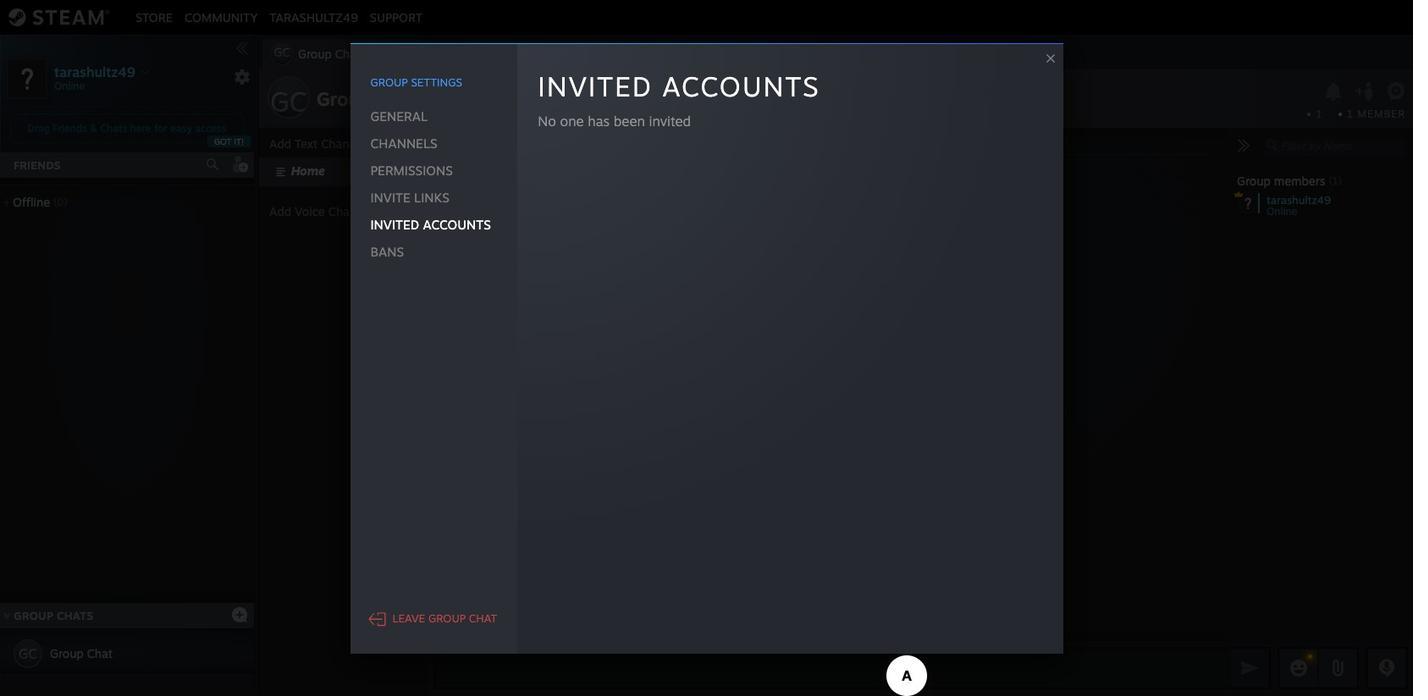 Task type: vqa. For each thing, say whether or not it's contained in the screenshot.
has
yes



Task type: describe. For each thing, give the bounding box(es) containing it.
create a group chat image
[[231, 606, 248, 623]]

add for add text channel
[[269, 136, 292, 151]]

text
[[295, 136, 318, 151]]

manage notification settings image
[[1323, 82, 1345, 101]]

group inside gc group chat
[[298, 47, 332, 61]]

collapse member list image
[[1238, 139, 1251, 152]]

0 vertical spatial friends
[[53, 122, 87, 135]]

has
[[588, 112, 610, 129]]

drag friends & chats here for easy access
[[28, 122, 227, 135]]

1 member
[[1348, 108, 1406, 120]]

&
[[90, 122, 97, 135]]

access
[[195, 122, 227, 135]]

channel for add voice channel
[[329, 204, 374, 219]]

leave group chat
[[393, 612, 498, 625]]

links
[[414, 189, 450, 205]]

0 vertical spatial tarashultz49
[[270, 10, 358, 24]]

channels
[[371, 135, 438, 151]]

store link
[[130, 10, 179, 24]]

support link
[[364, 10, 429, 24]]

friday,
[[623, 150, 649, 160]]

leave
[[393, 612, 425, 625]]

home
[[291, 164, 325, 178]]

search my friends list image
[[205, 157, 220, 172]]

store
[[136, 10, 173, 24]]

close this tab image
[[402, 49, 419, 59]]

drag
[[28, 122, 50, 135]]

group chats
[[14, 609, 94, 623]]

channel for add text channel
[[321, 136, 366, 151]]

been
[[614, 112, 645, 129]]

1 vertical spatial accounts
[[423, 216, 491, 233]]

1 horizontal spatial chats
[[100, 122, 127, 135]]

0 horizontal spatial invited accounts
[[371, 216, 491, 233]]

friday, november 17, 2023
[[623, 150, 730, 160]]

add for add voice channel
[[269, 204, 292, 219]]

one
[[560, 112, 584, 129]]

november
[[651, 150, 692, 160]]

chat right "leave"
[[469, 612, 498, 625]]

offline
[[13, 195, 50, 209]]

online
[[1267, 205, 1298, 218]]

1 vertical spatial gc
[[270, 85, 307, 119]]

members
[[1275, 174, 1326, 188]]

2023
[[709, 150, 730, 160]]

no one has been invited
[[538, 112, 691, 129]]

add a friend image
[[230, 155, 249, 174]]

1 vertical spatial group chat
[[50, 646, 113, 661]]

gc inside gc group chat
[[274, 45, 290, 59]]



Task type: locate. For each thing, give the bounding box(es) containing it.
0 vertical spatial invited
[[538, 69, 653, 103]]

add left voice
[[269, 204, 292, 219]]

chats
[[100, 122, 127, 135], [57, 609, 94, 623]]

1 vertical spatial invited
[[371, 216, 420, 233]]

accounts
[[663, 69, 821, 103], [423, 216, 491, 233]]

send special image
[[1328, 658, 1349, 679]]

settings
[[411, 75, 462, 89]]

1 horizontal spatial tarashultz49
[[270, 10, 358, 24]]

2 horizontal spatial tarashultz49
[[1267, 193, 1332, 207]]

friends
[[53, 122, 87, 135], [14, 158, 61, 172]]

gc up text at the left top of page
[[270, 85, 307, 119]]

chat down group chats
[[87, 646, 113, 661]]

accounts down links
[[423, 216, 491, 233]]

voice
[[295, 204, 325, 219]]

0 horizontal spatial tarashultz49
[[54, 63, 136, 80]]

chat down tarashultz49 link
[[335, 47, 361, 61]]

channel
[[321, 136, 366, 151], [329, 204, 374, 219]]

gc down tarashultz49 link
[[274, 45, 290, 59]]

accounts up 2023
[[663, 69, 821, 103]]

tarashultz49 up gc group chat
[[270, 10, 358, 24]]

1 vertical spatial invited accounts
[[371, 216, 491, 233]]

1 vertical spatial channel
[[329, 204, 374, 219]]

invited
[[538, 69, 653, 103], [371, 216, 420, 233]]

1
[[1317, 108, 1323, 120], [1348, 108, 1355, 120]]

here
[[130, 122, 151, 135]]

invited accounts down links
[[371, 216, 491, 233]]

1 for 1
[[1317, 108, 1323, 120]]

general
[[371, 108, 428, 124]]

1 up 'filter by name' text field at top
[[1317, 108, 1323, 120]]

1 1 from the left
[[1317, 108, 1323, 120]]

support
[[370, 10, 423, 24]]

1 vertical spatial friends
[[14, 158, 61, 172]]

0 vertical spatial channel
[[321, 136, 366, 151]]

chat up 'channels' at the top
[[376, 87, 417, 110]]

0 horizontal spatial group chat
[[50, 646, 113, 661]]

1 horizontal spatial 1
[[1348, 108, 1355, 120]]

collapse chats list image
[[0, 612, 20, 619]]

channel right voice
[[329, 204, 374, 219]]

0 vertical spatial group chat
[[317, 87, 417, 110]]

easy
[[170, 122, 192, 135]]

invited down the invite
[[371, 216, 420, 233]]

chat inside gc group chat
[[335, 47, 361, 61]]

2 add from the top
[[269, 204, 292, 219]]

tarashultz49 down members
[[1267, 193, 1332, 207]]

tarashultz49 online
[[1267, 193, 1332, 218]]

2 vertical spatial gc
[[19, 646, 37, 663]]

1 for 1 member
[[1348, 108, 1355, 120]]

2 1 from the left
[[1348, 108, 1355, 120]]

unpin channel list image
[[400, 132, 422, 154]]

add
[[269, 136, 292, 151], [269, 204, 292, 219]]

invite a friend to this group chat image
[[1356, 80, 1377, 102]]

0 vertical spatial invited accounts
[[538, 69, 821, 103]]

0 vertical spatial chats
[[100, 122, 127, 135]]

1 horizontal spatial invited
[[538, 69, 653, 103]]

group chat
[[317, 87, 417, 110], [50, 646, 113, 661]]

1 add from the top
[[269, 136, 292, 151]]

1 vertical spatial tarashultz49
[[54, 63, 136, 80]]

manage group chat settings image
[[1388, 82, 1409, 104]]

group chat up 'channels' at the top
[[317, 87, 417, 110]]

group chat down group chats
[[50, 646, 113, 661]]

Filter by Name text field
[[1261, 136, 1407, 158]]

0 vertical spatial accounts
[[663, 69, 821, 103]]

add text channel
[[269, 136, 366, 151]]

add left text at the left top of page
[[269, 136, 292, 151]]

0 horizontal spatial 1
[[1317, 108, 1323, 120]]

member
[[1358, 108, 1406, 120]]

gc
[[274, 45, 290, 59], [270, 85, 307, 119], [19, 646, 37, 663]]

1 horizontal spatial invited accounts
[[538, 69, 821, 103]]

tarashultz49 link
[[264, 10, 364, 24]]

gc group chat
[[274, 45, 361, 61]]

community link
[[179, 10, 264, 24]]

invited accounts
[[538, 69, 821, 103], [371, 216, 491, 233]]

friends left &
[[53, 122, 87, 135]]

1 left "member"
[[1348, 108, 1355, 120]]

for
[[154, 122, 168, 135]]

no
[[538, 112, 556, 129]]

0 vertical spatial add
[[269, 136, 292, 151]]

bans
[[371, 244, 404, 260]]

community
[[185, 10, 258, 24]]

0 horizontal spatial invited
[[371, 216, 420, 233]]

None text field
[[434, 647, 1228, 690]]

permissions
[[371, 162, 453, 178]]

invite
[[371, 189, 411, 205]]

invite links
[[371, 189, 450, 205]]

invited
[[649, 112, 691, 129]]

channel right text at the left top of page
[[321, 136, 366, 151]]

chats right collapse chats list icon
[[57, 609, 94, 623]]

1 horizontal spatial group chat
[[317, 87, 417, 110]]

invited up has
[[538, 69, 653, 103]]

1 vertical spatial chats
[[57, 609, 94, 623]]

submit image
[[1239, 657, 1261, 679]]

17,
[[694, 150, 706, 160]]

group
[[298, 47, 332, 61], [371, 75, 408, 89], [317, 87, 371, 110], [1238, 174, 1271, 188], [14, 609, 53, 623], [429, 612, 466, 625], [50, 646, 84, 661]]

friends down the drag at the top
[[14, 158, 61, 172]]

invited accounts up invited
[[538, 69, 821, 103]]

manage friends list settings image
[[234, 69, 251, 86]]

tarashultz49
[[270, 10, 358, 24], [54, 63, 136, 80], [1267, 193, 1332, 207]]

chats right &
[[100, 122, 127, 135]]

group members
[[1238, 174, 1326, 188]]

tarashultz49 up &
[[54, 63, 136, 80]]

add voice channel
[[269, 204, 374, 219]]

0 horizontal spatial accounts
[[423, 216, 491, 233]]

gc down collapse chats list icon
[[19, 646, 37, 663]]

0 horizontal spatial chats
[[57, 609, 94, 623]]

2 vertical spatial tarashultz49
[[1267, 193, 1332, 207]]

0 vertical spatial gc
[[274, 45, 290, 59]]

group settings
[[371, 75, 462, 89]]

1 vertical spatial add
[[269, 204, 292, 219]]

1 horizontal spatial accounts
[[663, 69, 821, 103]]

chat
[[335, 47, 361, 61], [376, 87, 417, 110], [469, 612, 498, 625], [87, 646, 113, 661]]



